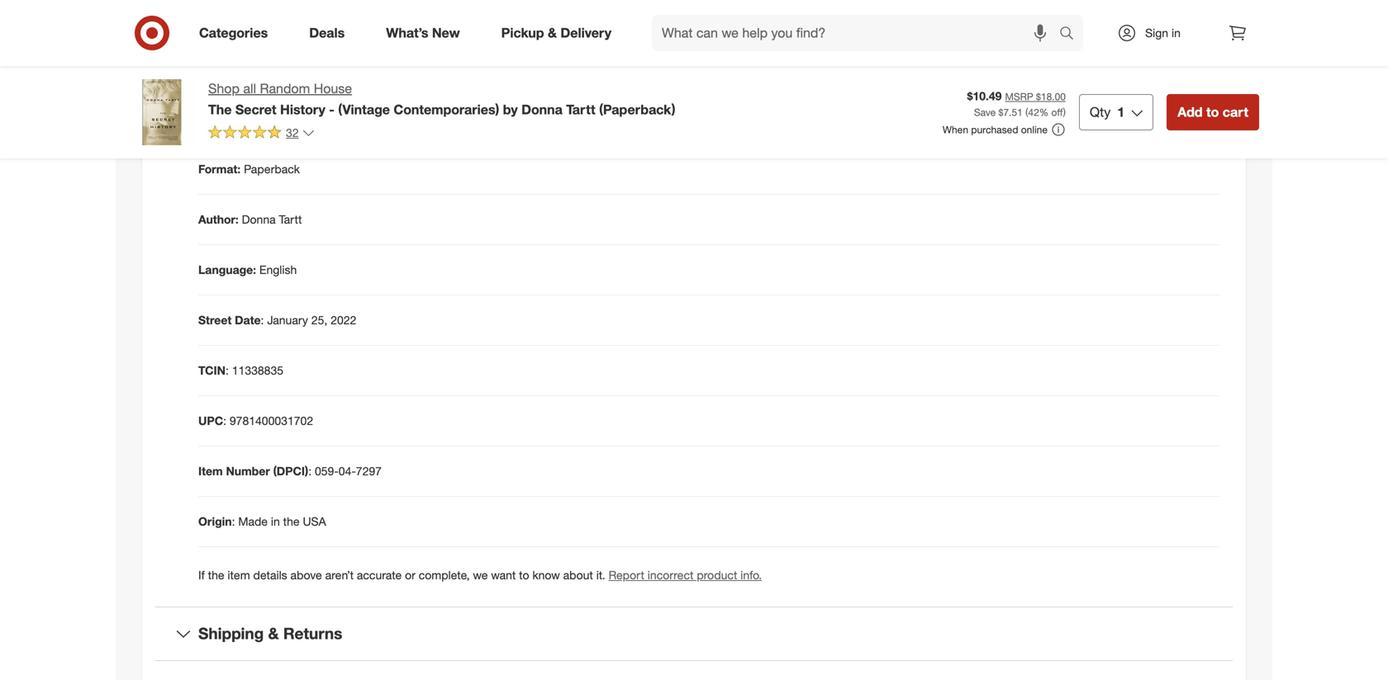 Task type: describe. For each thing, give the bounding box(es) containing it.
product
[[697, 569, 737, 583]]

contemporaries
[[308, 61, 392, 76]]

pickup & delivery link
[[487, 15, 632, 51]]

complete,
[[419, 569, 470, 583]]

series title: vintage contemporaries
[[198, 61, 392, 76]]

to inside add to cart button
[[1207, 104, 1219, 120]]

report
[[609, 569, 645, 583]]

origin
[[198, 515, 232, 529]]

What can we help you find? suggestions appear below search field
[[652, 15, 1064, 51]]

$18.00
[[1036, 91, 1066, 103]]

1 vertical spatial tartt
[[279, 212, 302, 227]]

upc : 9781400031702
[[198, 414, 313, 429]]

publisher: vintage
[[198, 112, 295, 126]]

cart
[[1223, 104, 1249, 120]]

)
[[1063, 106, 1066, 119]]

or
[[405, 569, 416, 583]]

paperback
[[244, 162, 300, 177]]

search button
[[1052, 15, 1092, 55]]

it.
[[596, 569, 605, 583]]

42
[[1028, 106, 1039, 119]]

25,
[[311, 313, 327, 328]]

1 horizontal spatial the
[[283, 515, 300, 529]]

author: donna tartt
[[198, 212, 302, 227]]

shipping & returns
[[198, 625, 342, 644]]

sign
[[1146, 26, 1169, 40]]

7.51
[[1004, 106, 1023, 119]]

sign in
[[1146, 26, 1181, 40]]

save
[[974, 106, 996, 119]]

if the item details above aren't accurate or complete, we want to know about it. report incorrect product info.
[[198, 569, 762, 583]]

(
[[1026, 106, 1028, 119]]

aren't
[[325, 569, 354, 583]]

street date : january 25, 2022
[[198, 313, 356, 328]]

categories link
[[185, 15, 289, 51]]

publisher:
[[198, 112, 253, 126]]

item
[[198, 464, 223, 479]]

deals link
[[295, 15, 365, 51]]

& for pickup
[[548, 25, 557, 41]]

04-
[[339, 464, 356, 479]]

: for 11338835
[[226, 364, 229, 378]]

add to cart
[[1178, 104, 1249, 120]]

0 vertical spatial in
[[1172, 26, 1181, 40]]

: left "january"
[[261, 313, 264, 328]]

1 vertical spatial to
[[519, 569, 529, 583]]

format:
[[198, 162, 241, 177]]

$10.49
[[967, 89, 1002, 103]]

returns
[[283, 625, 342, 644]]

if
[[198, 569, 205, 583]]

$
[[999, 106, 1004, 119]]

: left 059- in the left of the page
[[308, 464, 312, 479]]

11338835
[[232, 364, 283, 378]]

0 horizontal spatial donna
[[242, 212, 276, 227]]

title:
[[236, 61, 263, 76]]

contemporaries)
[[394, 102, 499, 118]]

off
[[1052, 106, 1063, 119]]

$10.49 msrp $18.00 save $ 7.51 ( 42 % off )
[[967, 89, 1066, 119]]

1
[[1118, 104, 1125, 120]]

1 vertical spatial in
[[271, 515, 280, 529]]

shop all random house the secret history - (vintage contemporaries) by donna tartt (paperback)
[[208, 81, 676, 118]]

origin : made in the usa
[[198, 515, 326, 529]]

9781400031702
[[230, 414, 313, 429]]

shipping
[[198, 625, 264, 644]]

(vintage
[[338, 102, 390, 118]]

series
[[198, 61, 233, 76]]

: for 9781400031702
[[223, 414, 226, 429]]

accurate
[[357, 569, 402, 583]]

& for shipping
[[268, 625, 279, 644]]

pickup & delivery
[[501, 25, 612, 41]]



Task type: vqa. For each thing, say whether or not it's contained in the screenshot.
16
no



Task type: locate. For each thing, give the bounding box(es) containing it.
tcin : 11338835
[[198, 364, 283, 378]]

& inside 'link'
[[548, 25, 557, 41]]

1 horizontal spatial donna
[[522, 102, 563, 118]]

0 vertical spatial &
[[548, 25, 557, 41]]

the left "usa"
[[283, 515, 300, 529]]

&
[[548, 25, 557, 41], [268, 625, 279, 644]]

secret
[[235, 102, 276, 118]]

add to cart button
[[1167, 94, 1259, 131]]

history
[[280, 102, 325, 118]]

to right want
[[519, 569, 529, 583]]

by
[[503, 102, 518, 118]]

to
[[1207, 104, 1219, 120], [519, 569, 529, 583]]

we
[[473, 569, 488, 583]]

image of the secret history - (vintage contemporaries) by donna tartt (paperback) image
[[129, 79, 195, 145]]

2022
[[331, 313, 356, 328]]

donna right by
[[522, 102, 563, 118]]

know
[[533, 569, 560, 583]]

english
[[259, 263, 297, 277]]

& inside dropdown button
[[268, 625, 279, 644]]

format: paperback
[[198, 162, 300, 177]]

when
[[943, 124, 969, 136]]

author:
[[198, 212, 239, 227]]

info.
[[741, 569, 762, 583]]

msrp
[[1005, 91, 1034, 103]]

1 horizontal spatial tartt
[[566, 102, 596, 118]]

& right pickup
[[548, 25, 557, 41]]

deals
[[309, 25, 345, 41]]

059-
[[315, 464, 339, 479]]

language: english
[[198, 263, 297, 277]]

sign in link
[[1103, 15, 1207, 51]]

all
[[243, 81, 256, 97]]

donna inside shop all random house the secret history - (vintage contemporaries) by donna tartt (paperback)
[[522, 102, 563, 118]]

1 vertical spatial &
[[268, 625, 279, 644]]

& left returns
[[268, 625, 279, 644]]

0 vertical spatial donna
[[522, 102, 563, 118]]

: for made in the usa
[[232, 515, 235, 529]]

32 link
[[208, 125, 315, 144]]

0 horizontal spatial the
[[208, 569, 224, 583]]

-
[[329, 102, 335, 118]]

0 horizontal spatial to
[[519, 569, 529, 583]]

qty
[[1090, 104, 1111, 120]]

online
[[1021, 124, 1048, 136]]

1 horizontal spatial in
[[1172, 26, 1181, 40]]

pickup
[[501, 25, 544, 41]]

1 vertical spatial the
[[208, 569, 224, 583]]

1 vertical spatial donna
[[242, 212, 276, 227]]

shop
[[208, 81, 240, 97]]

0 horizontal spatial &
[[268, 625, 279, 644]]

tcin
[[198, 364, 226, 378]]

1 horizontal spatial to
[[1207, 104, 1219, 120]]

tartt up english
[[279, 212, 302, 227]]

: left made
[[232, 515, 235, 529]]

item
[[228, 569, 250, 583]]

house
[[314, 81, 352, 97]]

item number (dpci) : 059-04-7297
[[198, 464, 382, 479]]

about
[[563, 569, 593, 583]]

in right made
[[271, 515, 280, 529]]

the
[[208, 102, 232, 118]]

0 vertical spatial the
[[283, 515, 300, 529]]

date
[[235, 313, 261, 328]]

search
[[1052, 27, 1092, 43]]

what's new link
[[372, 15, 481, 51]]

language:
[[198, 263, 256, 277]]

: left 9781400031702
[[223, 414, 226, 429]]

0 vertical spatial vintage
[[266, 61, 305, 76]]

above
[[291, 569, 322, 583]]

street
[[198, 313, 232, 328]]

details
[[253, 569, 287, 583]]

0 horizontal spatial in
[[271, 515, 280, 529]]

incorrect
[[648, 569, 694, 583]]

in
[[1172, 26, 1181, 40], [271, 515, 280, 529]]

the right if
[[208, 569, 224, 583]]

tartt
[[566, 102, 596, 118], [279, 212, 302, 227]]

add
[[1178, 104, 1203, 120]]

shipping & returns button
[[155, 608, 1233, 661]]

what's
[[386, 25, 428, 41]]

new
[[432, 25, 460, 41]]

%
[[1039, 106, 1049, 119]]

purchased
[[971, 124, 1018, 136]]

to right add
[[1207, 104, 1219, 120]]

upc
[[198, 414, 223, 429]]

(paperback)
[[599, 102, 676, 118]]

1 horizontal spatial &
[[548, 25, 557, 41]]

1 vertical spatial vintage
[[256, 112, 295, 126]]

tartt left (paperback)
[[566, 102, 596, 118]]

what's new
[[386, 25, 460, 41]]

0 vertical spatial tartt
[[566, 102, 596, 118]]

report incorrect product info. button
[[609, 568, 762, 584]]

0 vertical spatial to
[[1207, 104, 1219, 120]]

january
[[267, 313, 308, 328]]

7297
[[356, 464, 382, 479]]

donna right the author:
[[242, 212, 276, 227]]

categories
[[199, 25, 268, 41]]

qty 1
[[1090, 104, 1125, 120]]

random
[[260, 81, 310, 97]]

32
[[286, 125, 299, 140]]

when purchased online
[[943, 124, 1048, 136]]

made
[[238, 515, 268, 529]]

in right "sign"
[[1172, 26, 1181, 40]]

the
[[283, 515, 300, 529], [208, 569, 224, 583]]

tartt inside shop all random house the secret history - (vintage contemporaries) by donna tartt (paperback)
[[566, 102, 596, 118]]

delivery
[[561, 25, 612, 41]]

want
[[491, 569, 516, 583]]

(dpci)
[[273, 464, 308, 479]]

: left 11338835
[[226, 364, 229, 378]]

0 horizontal spatial tartt
[[279, 212, 302, 227]]



